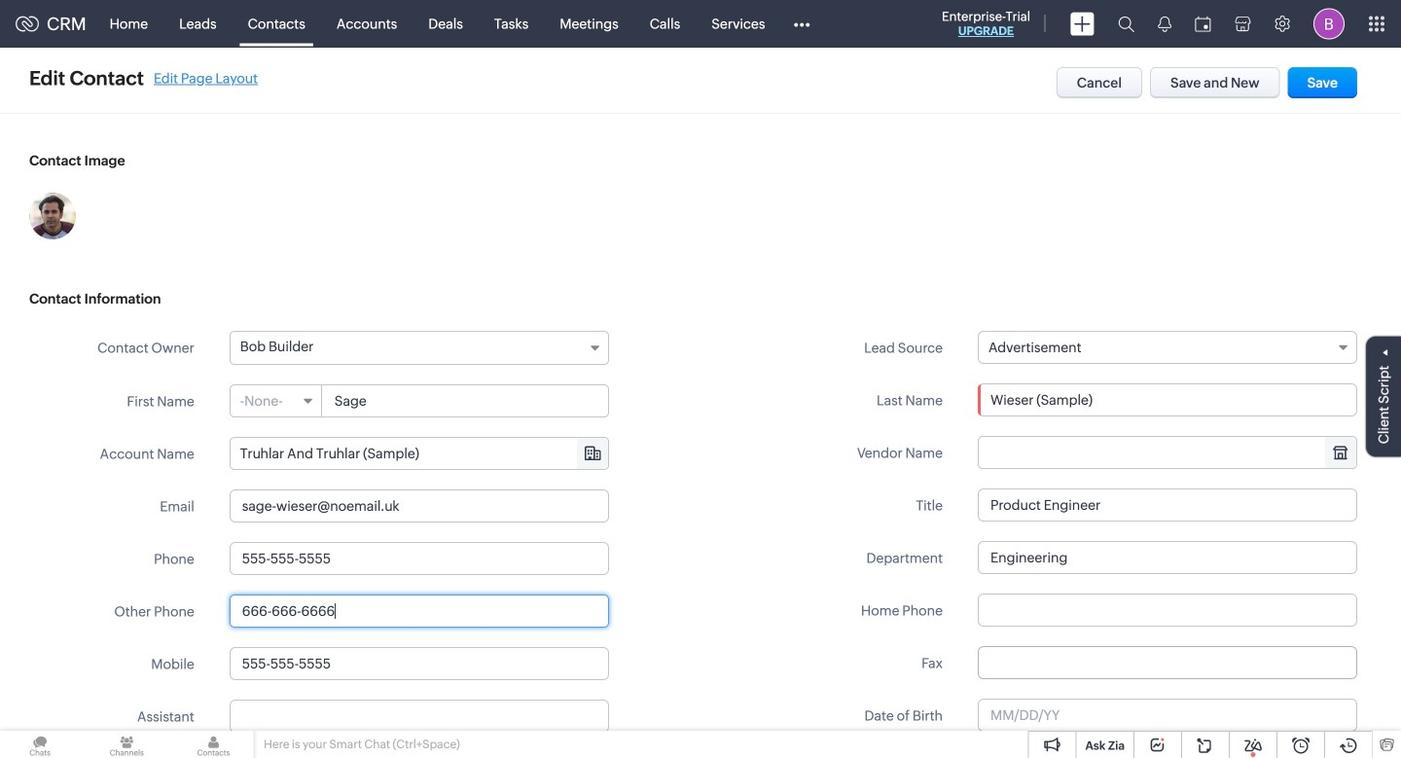 Task type: vqa. For each thing, say whether or not it's contained in the screenshot.
James
no



Task type: describe. For each thing, give the bounding box(es) containing it.
signals image
[[1158, 16, 1172, 32]]

profile element
[[1302, 0, 1357, 47]]

search element
[[1107, 0, 1147, 48]]

calendar image
[[1195, 16, 1212, 32]]

contacts image
[[174, 731, 254, 758]]

channels image
[[87, 731, 167, 758]]

signals element
[[1147, 0, 1184, 48]]

profile image
[[1314, 8, 1345, 39]]

Other Modules field
[[781, 8, 823, 39]]

chats image
[[0, 731, 80, 758]]

search image
[[1118, 16, 1135, 32]]



Task type: locate. For each thing, give the bounding box(es) containing it.
None text field
[[323, 385, 608, 417], [230, 595, 609, 628], [230, 647, 609, 680], [323, 385, 608, 417], [230, 595, 609, 628], [230, 647, 609, 680]]

MM/DD/YY text field
[[978, 699, 1358, 732]]

image image
[[29, 193, 76, 239]]

create menu element
[[1059, 0, 1107, 47]]

create menu image
[[1071, 12, 1095, 36]]

None field
[[978, 331, 1358, 364], [230, 385, 322, 417], [230, 438, 608, 469], [978, 331, 1358, 364], [230, 385, 322, 417], [230, 438, 608, 469]]

logo image
[[16, 16, 39, 32]]

None text field
[[978, 384, 1358, 417], [230, 438, 608, 469], [978, 489, 1358, 522], [230, 490, 609, 523], [978, 541, 1358, 574], [230, 542, 609, 575], [978, 594, 1358, 627], [978, 646, 1358, 679], [230, 700, 609, 733], [978, 384, 1358, 417], [230, 438, 608, 469], [978, 489, 1358, 522], [230, 490, 609, 523], [978, 541, 1358, 574], [230, 542, 609, 575], [978, 594, 1358, 627], [978, 646, 1358, 679], [230, 700, 609, 733]]



